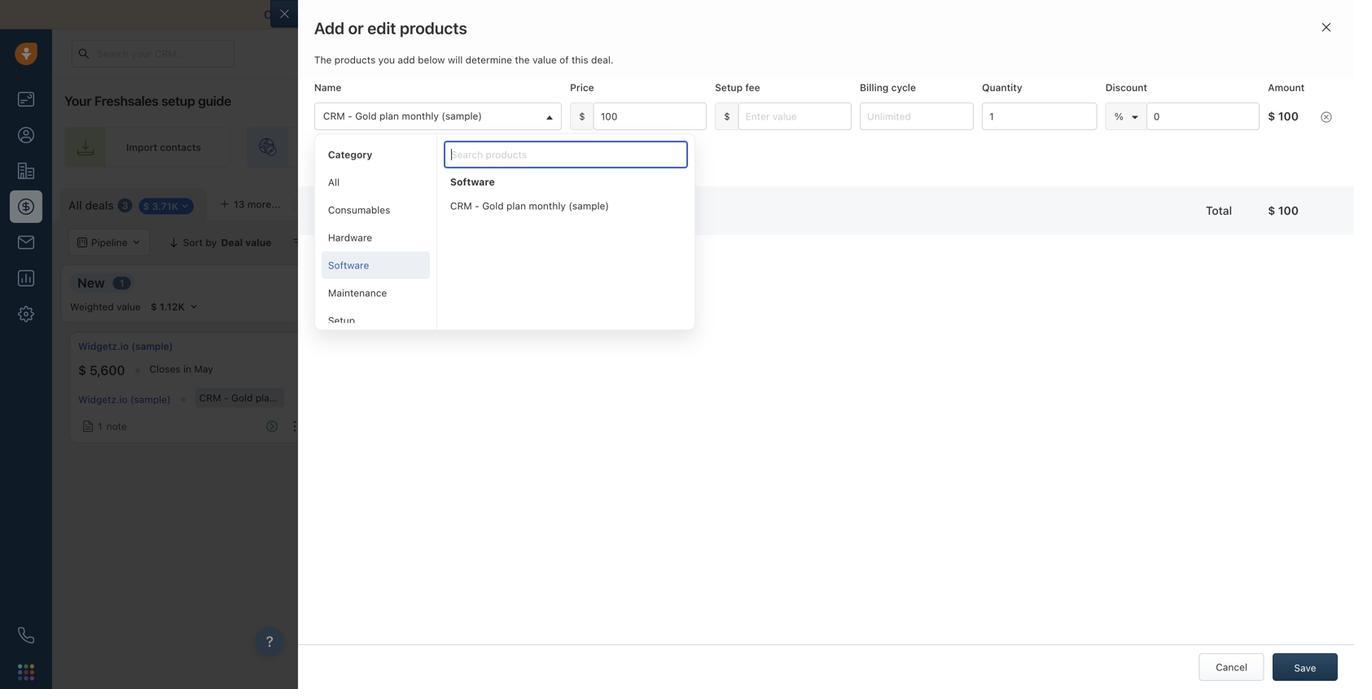 Task type: locate. For each thing, give the bounding box(es) containing it.
techcave right for
[[596, 262, 640, 273]]

1 vertical spatial techcave
[[572, 140, 617, 151]]

deliverability
[[444, 8, 512, 21]]

0 vertical spatial setup
[[715, 82, 743, 93]]

fee up route leads to your team
[[745, 82, 760, 93]]

1 vertical spatial setup
[[328, 315, 355, 327]]

software
[[450, 176, 495, 188], [328, 260, 369, 271]]

crm - gold plan monthly (sample) down call
[[323, 110, 482, 122]]

add right container_wx8msf4aqz5i3rn1 image
[[700, 351, 718, 362]]

leads right route at right top
[[732, 142, 757, 153]]

qualification
[[341, 275, 419, 291]]

$ down sales activities
[[724, 111, 730, 122]]

Unlimited number field
[[860, 103, 974, 130]]

5,600
[[90, 363, 125, 378]]

2 horizontal spatial all
[[416, 237, 428, 248]]

1 vertical spatial in
[[183, 363, 191, 375]]

deals up won
[[1205, 196, 1231, 208]]

your for invite
[[547, 142, 568, 153]]

2 horizontal spatial deal
[[1318, 196, 1338, 208]]

2 vertical spatial techcave
[[596, 262, 640, 273]]

note
[[106, 421, 127, 432]]

products
[[367, 259, 428, 276]]

0 vertical spatial --
[[413, 320, 421, 330]]

(sample) right users
[[694, 262, 736, 273]]

1 vertical spatial add deal
[[700, 351, 741, 362]]

techcave for related
[[572, 140, 617, 151]]

1 horizontal spatial of
[[642, 8, 653, 21]]

invite your team
[[519, 142, 595, 153]]

container_wx8msf4aqz5i3rn1 image left 1 note
[[82, 421, 94, 432]]

1 horizontal spatial setup
[[367, 341, 390, 350]]

related inside related account techcave (sample)
[[572, 125, 607, 136]]

deals
[[1205, 196, 1231, 208], [85, 199, 114, 212]]

the
[[515, 54, 530, 66]]

add left product
[[821, 92, 840, 103]]

widgetz.io (sample) up note
[[78, 394, 171, 405]]

1 related from the left
[[314, 125, 349, 136]]

0 horizontal spatial import
[[126, 142, 157, 153]]

add
[[314, 18, 344, 37], [821, 92, 840, 103], [330, 155, 348, 167], [1296, 196, 1315, 208], [700, 351, 718, 362]]

products up below
[[400, 18, 467, 37]]

-
[[348, 110, 352, 122], [475, 200, 479, 212], [643, 262, 647, 273], [428, 307, 432, 318], [413, 320, 417, 330], [417, 320, 421, 330], [367, 358, 372, 371], [372, 358, 378, 371], [224, 392, 228, 404]]

your inside "link"
[[547, 142, 568, 153]]

container_wx8msf4aqz5i3rn1 image left filter at the left top of the page
[[293, 237, 304, 248]]

1 vertical spatial widgetz.io
[[78, 394, 127, 405]]

related up the techcave (sample) "link"
[[572, 125, 607, 136]]

1 horizontal spatial software
[[450, 176, 495, 188]]

in right bring
[[336, 142, 344, 153]]

1 down all deal owners button
[[434, 278, 439, 289]]

account
[[610, 125, 647, 136]]

100 down "add or edit products"
[[385, 52, 405, 65]]

of right sync
[[642, 8, 653, 21]]

0 vertical spatial import
[[126, 142, 157, 153]]

(sample) inside button
[[389, 341, 430, 352]]

setup
[[715, 82, 743, 93], [328, 315, 355, 327], [367, 341, 390, 350]]

sales activities button up route at right top
[[671, 84, 789, 111]]

sync
[[614, 8, 639, 21]]

products left you in the top of the page
[[334, 54, 376, 66]]

1 filter applied
[[311, 237, 377, 248]]

sales for sales owner
[[830, 125, 855, 136]]

⌘ o
[[298, 199, 317, 210]]

1 vertical spatial sales
[[830, 125, 855, 136]]

more...
[[247, 199, 281, 210]]

your left or
[[312, 8, 336, 21]]

improve
[[398, 8, 441, 21]]

all up products in the top of the page
[[416, 237, 428, 248]]

billing cycle
[[860, 82, 916, 93]]

add deal up search field
[[1296, 196, 1338, 208]]

0 vertical spatial container_wx8msf4aqz5i3rn1 image
[[293, 237, 304, 248]]

import for import contacts
[[126, 142, 157, 153]]

2 widgetz.io (sample) from the top
[[78, 394, 171, 405]]

contacts
[[160, 142, 201, 153]]

2 horizontal spatial your
[[772, 142, 793, 153]]

0 horizontal spatial in
[[183, 363, 191, 375]]

100 down amount
[[1278, 110, 1299, 123]]

$ 100 down amount
[[1268, 110, 1299, 123]]

0 horizontal spatial related
[[314, 125, 349, 136]]

1 horizontal spatial deal
[[721, 351, 741, 362]]

1 horizontal spatial import
[[1172, 196, 1203, 208]]

gold
[[355, 110, 377, 122], [482, 200, 504, 212], [435, 307, 457, 318], [231, 392, 253, 404]]

0 horizontal spatial sales
[[695, 92, 720, 103]]

all deals link
[[68, 198, 114, 214]]

crm up acme inc (sample)
[[403, 307, 425, 318]]

enter value number field down quantity
[[982, 103, 1097, 130]]

to right mailbox
[[384, 8, 395, 21]]

2 horizontal spatial setup
[[715, 82, 743, 93]]

team inside "link"
[[571, 142, 595, 153]]

software down 1 filter applied
[[328, 260, 369, 271]]

techcave
[[374, 19, 444, 38], [572, 140, 617, 151], [596, 262, 640, 273]]

0 horizontal spatial team
[[571, 142, 595, 153]]

2 leads from the left
[[732, 142, 757, 153]]

100 right the lost
[[1278, 204, 1299, 218]]

techcave down 'account'
[[572, 140, 617, 151]]

0 horizontal spatial deals
[[85, 199, 114, 212]]

widgetz.io (sample) link up 5,600
[[78, 340, 173, 353]]

website
[[347, 142, 384, 153]]

setup fee up route leads to your team link
[[715, 82, 760, 93]]

conversations.
[[687, 8, 766, 21]]

sales left activities
[[695, 92, 720, 103]]

Enter value number field
[[593, 103, 707, 130], [738, 103, 852, 130], [982, 103, 1097, 130], [1146, 103, 1260, 130]]

0 vertical spatial widgetz.io (sample) link
[[78, 340, 173, 353]]

crm - gold plan monthly (sample) button
[[314, 103, 562, 130]]

$ left add
[[374, 52, 382, 65]]

1 vertical spatial widgetz.io (sample) link
[[78, 394, 171, 405]]

Search your CRM... text field
[[72, 40, 235, 68]]

0 horizontal spatial fee
[[392, 341, 405, 350]]

fee right inc
[[392, 341, 405, 350]]

1 vertical spatial to
[[760, 142, 769, 153]]

deals for import
[[1205, 196, 1231, 208]]

add up search field
[[1296, 196, 1315, 208]]

add deal inside button
[[1296, 196, 1338, 208]]

1 horizontal spatial leads
[[732, 142, 757, 153]]

contact
[[352, 125, 387, 136]]

deal left owners
[[431, 237, 451, 248]]

freshworks switcher image
[[18, 665, 34, 681]]

closes
[[149, 363, 181, 375]]

0 vertical spatial 100
[[385, 52, 405, 65]]

call button
[[380, 84, 430, 111]]

1 vertical spatial $ 100
[[1268, 110, 1299, 123]]

gold inside crm - gold plan monthly (sample) dropdown button
[[355, 110, 377, 122]]

software up owners
[[450, 176, 495, 188]]

crm up all deal owners
[[450, 200, 472, 212]]

0 horizontal spatial your
[[312, 8, 336, 21]]

1 horizontal spatial related
[[572, 125, 607, 136]]

email
[[339, 92, 363, 103]]

monthly inside techcave (sample) "dialog"
[[482, 307, 521, 318]]

0 horizontal spatial add deal
[[700, 351, 741, 362]]

plan inside dropdown button
[[379, 110, 399, 122]]

1 horizontal spatial team
[[796, 142, 819, 153]]

techcave inside 'link'
[[596, 262, 640, 273]]

0 horizontal spatial products
[[334, 54, 376, 66]]

setup down maintenance
[[367, 341, 390, 350]]

this
[[572, 54, 588, 66]]

0 vertical spatial fee
[[745, 82, 760, 93]]

0 vertical spatial deal
[[1318, 196, 1338, 208]]

freshsales
[[94, 93, 158, 109]]

$ down price
[[579, 111, 585, 122]]

total
[[1206, 204, 1232, 218]]

sales activities button up route leads to your team link
[[671, 84, 797, 111]]

monthly
[[402, 110, 439, 122], [529, 200, 566, 212], [482, 307, 521, 318], [278, 392, 315, 404]]

0 vertical spatial add deal
[[1296, 196, 1338, 208]]

task
[[554, 92, 575, 103]]

1 vertical spatial fee
[[392, 341, 405, 350]]

crm
[[323, 110, 345, 122], [450, 200, 472, 212], [403, 307, 425, 318], [199, 392, 221, 404]]

expected
[[1088, 125, 1131, 136]]

to
[[384, 8, 395, 21], [760, 142, 769, 153]]

all inside button
[[416, 237, 428, 248]]

$
[[374, 52, 382, 65], [1268, 110, 1275, 123], [579, 111, 585, 122], [724, 111, 730, 122], [1268, 204, 1275, 218], [78, 363, 86, 378]]

to right route at right top
[[760, 142, 769, 153]]

deals left 3
[[85, 199, 114, 212]]

for
[[580, 262, 593, 273]]

add deal
[[1296, 196, 1338, 208], [700, 351, 741, 362]]

1 horizontal spatial fee
[[745, 82, 760, 93]]

Search products text field
[[444, 141, 688, 169]]

2 vertical spatial setup
[[367, 341, 390, 350]]

crm - gold plan monthly (sample) inside techcave (sample) "dialog"
[[403, 307, 565, 318]]

deal up search field
[[1318, 196, 1338, 208]]

1 leads from the left
[[386, 142, 412, 153]]

name
[[314, 82, 341, 93]]

1 left filter at the left top of the page
[[311, 237, 315, 248]]

add deal right container_wx8msf4aqz5i3rn1 image
[[700, 351, 741, 362]]

related up bring
[[314, 125, 349, 136]]

0 horizontal spatial deal
[[431, 237, 451, 248]]

1 vertical spatial all
[[68, 199, 82, 212]]

1 left note
[[98, 421, 102, 432]]

100 inside techcave (sample) "dialog"
[[385, 52, 405, 65]]

(sample) down 'account'
[[620, 140, 663, 151]]

(sample) right inc
[[389, 341, 430, 352]]

0 vertical spatial in
[[336, 142, 344, 153]]

widgetz.io (sample) up 5,600
[[78, 341, 173, 352]]

1 enter value number field from the left
[[593, 103, 707, 130]]

import left the total
[[1172, 196, 1203, 208]]

1 horizontal spatial container_wx8msf4aqz5i3rn1 image
[[293, 237, 304, 248]]

import inside button
[[1172, 196, 1203, 208]]

plan inside techcave (sample) "dialog"
[[460, 307, 480, 318]]

1 vertical spatial 100
[[1278, 110, 1299, 123]]

(sample) down the products you add below will determine the value of this deal.
[[442, 110, 482, 122]]

-- up acme inc (sample)
[[413, 320, 421, 330]]

1 horizontal spatial in
[[336, 142, 344, 153]]

0 horizontal spatial of
[[559, 54, 569, 66]]

task button
[[530, 84, 584, 111]]

40
[[650, 262, 663, 273]]

1 horizontal spatial add deal
[[1296, 196, 1338, 208]]

0 vertical spatial widgetz.io (sample)
[[78, 341, 173, 352]]

deal inside button
[[431, 237, 451, 248]]

related for related contact
[[314, 125, 349, 136]]

1 vertical spatial deal
[[431, 237, 451, 248]]

1 vertical spatial import
[[1172, 196, 1203, 208]]

of left "this"
[[559, 54, 569, 66]]

techcave inside related account techcave (sample)
[[572, 140, 617, 151]]

all
[[328, 177, 340, 188], [68, 199, 82, 212], [416, 237, 428, 248]]

sales inside sales activities 'button'
[[695, 92, 720, 103]]

0 vertical spatial widgetz.io
[[78, 341, 129, 352]]

deals inside import deals button
[[1205, 196, 1231, 208]]

- inside dropdown button
[[348, 110, 352, 122]]

0 horizontal spatial all
[[68, 199, 82, 212]]

1 vertical spatial --
[[367, 358, 378, 371]]

1 horizontal spatial products
[[400, 18, 467, 37]]

0 vertical spatial setup fee
[[715, 82, 760, 93]]

$ left 5,600
[[78, 363, 86, 378]]

0 vertical spatial software
[[450, 176, 495, 188]]

2 vertical spatial all
[[416, 237, 428, 248]]

2 related from the left
[[572, 125, 607, 136]]

-- down inc
[[367, 358, 378, 371]]

widgetz.io up $ 5,600
[[78, 341, 129, 352]]

setup
[[161, 93, 195, 109]]

setup up route at right top
[[715, 82, 743, 93]]

1 note
[[98, 421, 127, 432]]

note button
[[466, 84, 522, 111]]

1 horizontal spatial sales
[[830, 125, 855, 136]]

sales left owner
[[830, 125, 855, 136]]

$ 100 up search field
[[1268, 204, 1299, 218]]

1 horizontal spatial deals
[[1205, 196, 1231, 208]]

route
[[702, 142, 729, 153]]

of inside add or edit products dialog
[[559, 54, 569, 66]]

all left 3
[[68, 199, 82, 212]]

13 more... button
[[211, 193, 289, 216]]

1 vertical spatial of
[[559, 54, 569, 66]]

$ 100 inside techcave (sample) "dialog"
[[374, 52, 405, 65]]

1 vertical spatial widgetz.io (sample)
[[78, 394, 171, 405]]

import for import deals
[[1172, 196, 1203, 208]]

bring in website leads
[[309, 142, 412, 153]]

widgetz.io (sample) link up note
[[78, 394, 171, 405]]

setup fee down maintenance
[[367, 341, 405, 350]]

1 horizontal spatial setup fee
[[715, 82, 760, 93]]

applied
[[343, 237, 377, 248]]

0 vertical spatial all
[[328, 177, 340, 188]]

0 horizontal spatial to
[[384, 8, 395, 21]]

0 horizontal spatial setup fee
[[367, 341, 405, 350]]

setup fee
[[715, 82, 760, 93], [367, 341, 405, 350]]

all up created:
[[328, 177, 340, 188]]

widgetz.io up 1 note
[[78, 394, 127, 405]]

crm - gold plan monthly (sample) down invite
[[450, 200, 609, 212]]

deal right container_wx8msf4aqz5i3rn1 image
[[721, 351, 741, 362]]

0 vertical spatial $ 100
[[374, 52, 405, 65]]

leads right website
[[386, 142, 412, 153]]

in left may
[[183, 363, 191, 375]]

2 enter value number field from the left
[[738, 103, 852, 130]]

1 vertical spatial software
[[328, 260, 369, 271]]

of
[[642, 8, 653, 21], [559, 54, 569, 66]]

related for related account techcave (sample)
[[572, 125, 607, 136]]

1 vertical spatial products
[[334, 54, 376, 66]]

1 vertical spatial container_wx8msf4aqz5i3rn1 image
[[82, 421, 94, 432]]

save button
[[1273, 654, 1338, 682]]

fee inside add or edit products dialog
[[745, 82, 760, 93]]

3 enter value number field from the left
[[982, 103, 1097, 130]]

100
[[385, 52, 405, 65], [1278, 110, 1299, 123], [1278, 204, 1299, 218]]

techcave up add
[[374, 19, 444, 38]]

your
[[64, 93, 91, 109]]

won
[[1226, 214, 1247, 225]]

0 vertical spatial sales
[[695, 92, 720, 103]]

2 widgetz.io (sample) link from the top
[[78, 394, 171, 405]]

setup up acme
[[328, 315, 355, 327]]

(sample)
[[447, 19, 512, 38], [442, 110, 482, 122], [620, 140, 663, 151], [569, 200, 609, 212], [694, 262, 736, 273], [523, 307, 565, 318], [131, 341, 173, 352], [389, 341, 430, 352], [318, 392, 358, 404], [130, 394, 171, 405]]

(sample) up closes
[[131, 341, 173, 352]]

import left contacts
[[126, 142, 157, 153]]

widgetz.io (sample)
[[78, 341, 173, 352], [78, 394, 171, 405]]

may
[[194, 363, 213, 375]]

0 horizontal spatial container_wx8msf4aqz5i3rn1 image
[[82, 421, 94, 432]]

techcave (sample) dialog
[[270, 0, 1354, 690]]

crm up related contact
[[323, 110, 345, 122]]

$ 100 down "add or edit products"
[[374, 52, 405, 65]]

lost
[[1250, 214, 1270, 225]]

1 right new
[[119, 278, 124, 289]]

1 vertical spatial setup fee
[[367, 341, 405, 350]]

all deal owners button
[[388, 229, 498, 256]]

your right route at right top
[[772, 142, 793, 153]]

your right invite
[[547, 142, 568, 153]]

enter value number field right % button
[[1146, 103, 1260, 130]]

crm - gold plan monthly (sample) up unlimited billing cycles at top left
[[403, 307, 565, 318]]

1 widgetz.io (sample) from the top
[[78, 341, 173, 352]]

$ right won
[[1268, 204, 1275, 218]]

enter value number field up the techcave (sample) "link"
[[593, 103, 707, 130]]

quote for techcave - 40 users (sample) link
[[548, 260, 736, 275]]

1 team from the left
[[571, 142, 595, 153]]

1 horizontal spatial your
[[547, 142, 568, 153]]

container_wx8msf4aqz5i3rn1 image
[[293, 237, 304, 248], [82, 421, 94, 432]]

0 horizontal spatial leads
[[386, 142, 412, 153]]

widgetz.io (sample) link
[[78, 340, 173, 353], [78, 394, 171, 405]]

crm - gold plan monthly (sample)
[[323, 110, 482, 122], [450, 200, 609, 212], [403, 307, 565, 318], [199, 392, 358, 404]]

enter value number field up route leads to your team
[[738, 103, 852, 130]]

0 horizontal spatial setup
[[328, 315, 355, 327]]

1 horizontal spatial all
[[328, 177, 340, 188]]

add
[[398, 54, 415, 66]]



Task type: vqa. For each thing, say whether or not it's contained in the screenshot.
Related account Techcave (sample)
yes



Task type: describe. For each thing, give the bounding box(es) containing it.
0 vertical spatial to
[[384, 8, 395, 21]]

connect your mailbox to improve deliverability and enable 2-way sync of email conversations.
[[264, 8, 766, 21]]

techcave (sample) link
[[572, 140, 663, 151]]

$ down amount
[[1268, 110, 1275, 123]]

13 more...
[[234, 199, 281, 210]]

2 team from the left
[[796, 142, 819, 153]]

add left or
[[314, 18, 344, 37]]

(sample) inside related account techcave (sample)
[[620, 140, 663, 151]]

container_wx8msf4aqz5i3rn1 image inside 1 filter applied button
[[293, 237, 304, 248]]

crm - gold plan monthly (sample) down may
[[199, 392, 358, 404]]

discount
[[1105, 82, 1147, 93]]

1 horizontal spatial --
[[413, 320, 421, 330]]

save
[[1294, 663, 1316, 674]]

determine
[[465, 54, 512, 66]]

your freshsales setup guide
[[64, 93, 231, 109]]

setup fee inside techcave (sample) "dialog"
[[367, 341, 405, 350]]

acme inc (sample)
[[343, 341, 430, 352]]

invite
[[519, 142, 545, 153]]

add or edit products
[[314, 18, 467, 37]]

(sample) up determine
[[447, 19, 512, 38]]

all deals 3
[[68, 199, 128, 212]]

quote
[[548, 262, 577, 273]]

all deal owners
[[416, 237, 488, 248]]

(sample) down search products 'text box'
[[569, 200, 609, 212]]

owners
[[454, 237, 488, 248]]

0 vertical spatial of
[[642, 8, 653, 21]]

crm - gold plan monthly (sample) link
[[403, 307, 565, 318]]

add product button
[[797, 84, 887, 111]]

the
[[314, 54, 332, 66]]

1 horizontal spatial to
[[760, 142, 769, 153]]

enable
[[538, 8, 574, 21]]

(sample) down acme
[[318, 392, 358, 404]]

category
[[328, 149, 372, 160]]

your for connect
[[312, 8, 336, 21]]

fee inside techcave (sample) "dialog"
[[392, 341, 405, 350]]

1 widgetz.io (sample) link from the top
[[78, 340, 173, 353]]

phone element
[[10, 620, 42, 652]]

2 vertical spatial 100
[[1278, 204, 1299, 218]]

add product
[[821, 92, 878, 103]]

invite your team link
[[457, 127, 624, 168]]

close
[[1134, 125, 1158, 136]]

owner
[[858, 125, 886, 136]]

cancel button
[[1199, 654, 1264, 682]]

deals for all
[[85, 199, 114, 212]]

2 vertical spatial deal
[[721, 351, 741, 362]]

1 filter applied button
[[282, 229, 388, 256]]

related account techcave (sample)
[[572, 125, 663, 151]]

gold inside techcave (sample) "dialog"
[[435, 307, 457, 318]]

route leads to your team
[[702, 142, 819, 153]]

date
[[1161, 125, 1181, 136]]

Search field
[[1266, 229, 1348, 256]]

add deal button
[[1274, 188, 1346, 216]]

3
[[122, 200, 128, 211]]

will
[[448, 54, 463, 66]]

inc
[[372, 341, 386, 352]]

add or edit products dialog
[[298, 0, 1354, 690]]

crm inside techcave (sample) "dialog"
[[403, 307, 425, 318]]

4 enter value number field from the left
[[1146, 103, 1260, 130]]

price
[[570, 82, 594, 93]]

hardware
[[328, 232, 372, 244]]

all inside add or edit products dialog
[[328, 177, 340, 188]]

2 widgetz.io from the top
[[78, 394, 127, 405]]

edit
[[367, 18, 396, 37]]

quote for techcave - 40 users (sample)
[[548, 262, 736, 273]]

phone image
[[18, 628, 34, 644]]

import deals button
[[1150, 188, 1239, 216]]

acme inc (sample) link
[[343, 340, 430, 353]]

1 widgetz.io from the top
[[78, 341, 129, 352]]

and
[[515, 8, 535, 21]]

guide
[[198, 93, 231, 109]]

add inside techcave (sample) "dialog"
[[821, 92, 840, 103]]

maintenance
[[328, 287, 387, 299]]

bring in website leads link
[[247, 127, 441, 168]]

meeting button
[[592, 84, 663, 111]]

0 horizontal spatial --
[[367, 358, 378, 371]]

filter
[[318, 237, 340, 248]]

unlimited billing cycles
[[438, 320, 528, 330]]

0 horizontal spatial software
[[328, 260, 369, 271]]

connect
[[264, 8, 309, 21]]

monthly inside dropdown button
[[402, 110, 439, 122]]

closes in may
[[149, 363, 213, 375]]

expected close date
[[1088, 125, 1181, 136]]

all for deal
[[416, 237, 428, 248]]

way
[[589, 8, 611, 21]]

sales activities
[[695, 92, 764, 103]]

sales for sales activities
[[695, 92, 720, 103]]

1 inside button
[[311, 237, 315, 248]]

product
[[842, 92, 878, 103]]

in for website
[[336, 142, 344, 153]]

import contacts link
[[64, 127, 230, 168]]

new
[[77, 275, 105, 291]]

in for may
[[183, 363, 191, 375]]

value
[[532, 54, 557, 66]]

below
[[418, 54, 445, 66]]

add down bring
[[330, 155, 348, 167]]

crm - gold plan monthly (sample) inside dropdown button
[[323, 110, 482, 122]]

(sample) inside 'link'
[[694, 262, 736, 273]]

cycles
[[503, 320, 528, 330]]

(sample) down closes
[[130, 394, 171, 405]]

note
[[490, 92, 513, 103]]

bring
[[309, 142, 333, 153]]

techcave for quote
[[596, 262, 640, 273]]

deal inside button
[[1318, 196, 1338, 208]]

setup inside techcave (sample) "dialog"
[[367, 341, 390, 350]]

deal.
[[591, 54, 613, 66]]

$ 5,600
[[78, 363, 125, 378]]

o
[[309, 199, 317, 210]]

%
[[1114, 111, 1124, 122]]

activities
[[723, 92, 764, 103]]

setup fee inside add or edit products dialog
[[715, 82, 760, 93]]

acme
[[343, 341, 369, 352]]

related contact
[[314, 125, 387, 136]]

⌘
[[298, 199, 307, 210]]

email button
[[314, 84, 372, 111]]

unlimited
[[438, 320, 475, 330]]

connect your mailbox link
[[264, 8, 384, 21]]

sales owner
[[830, 125, 886, 136]]

- inside 'link'
[[643, 262, 647, 273]]

2 vertical spatial $ 100
[[1268, 204, 1299, 218]]

created:
[[322, 188, 363, 200]]

(sample) up cycles
[[523, 307, 565, 318]]

(sample) inside dropdown button
[[442, 110, 482, 122]]

0 vertical spatial techcave
[[374, 19, 444, 38]]

crm inside crm - gold plan monthly (sample) dropdown button
[[323, 110, 345, 122]]

import deals
[[1172, 196, 1231, 208]]

$ inside techcave (sample) "dialog"
[[374, 52, 382, 65]]

0 vertical spatial products
[[400, 18, 467, 37]]

crm down may
[[199, 392, 221, 404]]

container_wx8msf4aqz5i3rn1 image
[[686, 352, 695, 362]]

route leads to your team link
[[640, 127, 849, 168]]

all for deals
[[68, 199, 82, 212]]

cycle
[[891, 82, 916, 93]]



